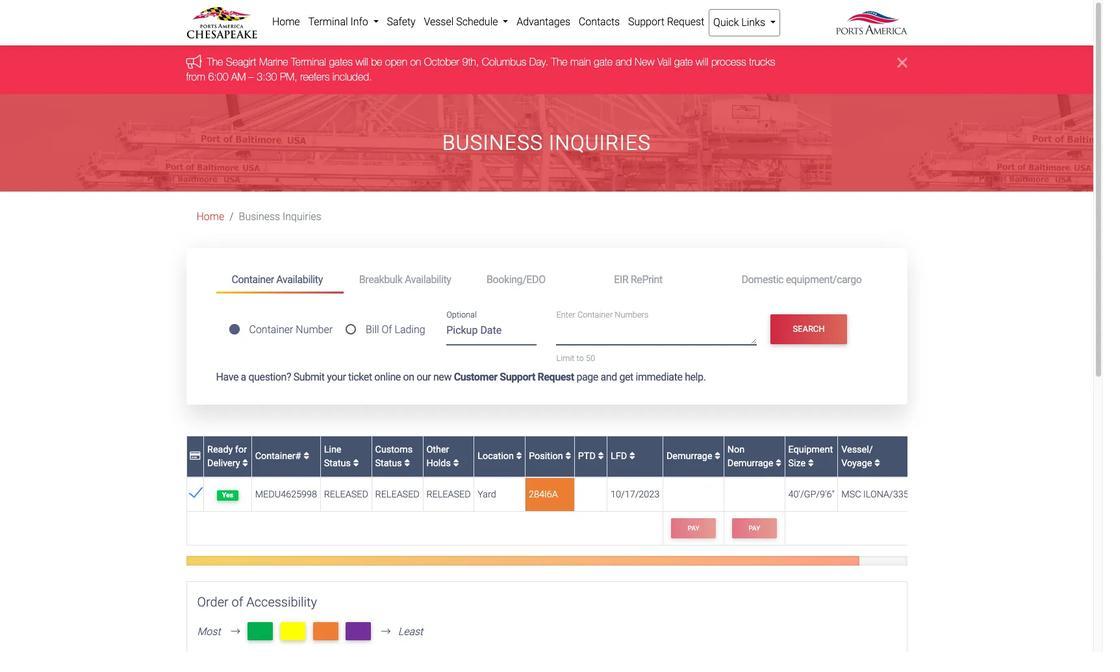 Task type: locate. For each thing, give the bounding box(es) containing it.
sort image
[[598, 452, 604, 461], [630, 452, 636, 461], [715, 452, 721, 461], [243, 459, 248, 468], [353, 459, 359, 468], [405, 459, 410, 468], [776, 459, 782, 468]]

gate right main
[[594, 56, 613, 68]]

customs
[[375, 444, 413, 455]]

released down holds
[[427, 490, 471, 501]]

Optional text field
[[447, 320, 537, 346]]

request down limit
[[538, 371, 575, 384]]

non
[[728, 444, 745, 455]]

0 vertical spatial request
[[668, 16, 705, 28]]

sort image left the line
[[304, 452, 310, 461]]

location link
[[478, 451, 522, 462]]

0 vertical spatial on
[[411, 56, 421, 68]]

yard
[[478, 490, 497, 501]]

vail
[[658, 56, 672, 68]]

info
[[351, 16, 368, 28]]

0 horizontal spatial long arrow right image
[[226, 627, 245, 637]]

terminal info
[[308, 16, 371, 28]]

Enter Container Numbers text field
[[557, 323, 758, 345]]

container#
[[255, 451, 304, 462]]

mt
[[253, 624, 268, 639], [286, 624, 301, 639], [318, 624, 333, 639], [351, 624, 366, 639]]

sort image right holds
[[453, 459, 459, 468]]

and left get at bottom right
[[601, 371, 618, 384]]

1 status from the left
[[324, 458, 351, 470]]

1 vertical spatial support
[[500, 371, 536, 384]]

1 vertical spatial business
[[239, 211, 280, 223]]

2 gate from the left
[[675, 56, 694, 68]]

40'/gp/9'6"
[[789, 490, 835, 501]]

domestic equipment/cargo
[[742, 273, 862, 286]]

business
[[443, 131, 543, 155], [239, 211, 280, 223]]

sort image inside the container# link
[[304, 452, 310, 461]]

limit
[[557, 354, 575, 363]]

0 horizontal spatial released
[[324, 490, 369, 501]]

demurrage down non
[[728, 458, 774, 470]]

availability up the container number
[[277, 273, 323, 286]]

terminal
[[308, 16, 348, 28], [291, 56, 326, 68]]

msc
[[842, 490, 862, 501]]

marine
[[259, 56, 288, 68]]

bill of lading
[[366, 324, 426, 336]]

the seagirt marine terminal gates will be open on october 9th, columbus day. the main gate and new vail gate will process trucks from 6:00 am – 3:30 pm, reefers included.
[[186, 56, 776, 82]]

the up 6:00 in the left of the page
[[207, 56, 223, 68]]

1 vertical spatial inquiries
[[283, 211, 322, 223]]

status down customs
[[375, 458, 402, 470]]

0 horizontal spatial inquiries
[[283, 211, 322, 223]]

sort image down equipment
[[809, 459, 814, 468]]

yes
[[222, 491, 234, 500]]

bullhorn image
[[186, 54, 207, 69]]

1 vertical spatial and
[[601, 371, 618, 384]]

non demurrage
[[728, 444, 776, 470]]

business inquiries
[[443, 131, 652, 155], [239, 211, 322, 223]]

0 vertical spatial business inquiries
[[443, 131, 652, 155]]

0 vertical spatial container
[[232, 273, 274, 286]]

ptd link
[[578, 451, 604, 462]]

1 horizontal spatial status
[[375, 458, 402, 470]]

terminal up reefers
[[291, 56, 326, 68]]

0 horizontal spatial business inquiries
[[239, 211, 322, 223]]

1 horizontal spatial home link
[[268, 9, 304, 35]]

of
[[232, 595, 243, 610]]

1 horizontal spatial inquiries
[[549, 131, 652, 155]]

search
[[793, 325, 825, 334]]

am
[[231, 71, 246, 82]]

availability for container availability
[[277, 273, 323, 286]]

be
[[371, 56, 383, 68]]

holds
[[427, 458, 451, 470]]

container number
[[249, 324, 333, 336]]

size
[[789, 458, 806, 470]]

status for customs
[[375, 458, 402, 470]]

inquiries
[[549, 131, 652, 155], [283, 211, 322, 223]]

status inside line status
[[324, 458, 351, 470]]

0 horizontal spatial gate
[[594, 56, 613, 68]]

sort image left position
[[517, 452, 522, 461]]

0 horizontal spatial availability
[[277, 273, 323, 286]]

1 horizontal spatial support
[[629, 16, 665, 28]]

2 availability from the left
[[405, 273, 452, 286]]

0 vertical spatial support
[[629, 16, 665, 28]]

request left quick
[[668, 16, 705, 28]]

1 will from the left
[[356, 56, 368, 68]]

gate right vail
[[675, 56, 694, 68]]

released down customs status
[[375, 490, 420, 501]]

sort image left non
[[715, 452, 721, 461]]

1 horizontal spatial business
[[443, 131, 543, 155]]

page
[[577, 371, 599, 384]]

demurrage inside the non demurrage
[[728, 458, 774, 470]]

reefers
[[300, 71, 330, 82]]

2 vertical spatial container
[[249, 324, 293, 336]]

sort image
[[304, 452, 310, 461], [517, 452, 522, 461], [566, 452, 572, 461], [453, 459, 459, 468], [809, 459, 814, 468], [875, 459, 881, 468]]

1 vertical spatial home link
[[197, 211, 224, 223]]

your
[[327, 371, 346, 384]]

1 horizontal spatial long arrow right image
[[376, 627, 396, 637]]

will
[[356, 56, 368, 68], [696, 56, 709, 68]]

support up "new"
[[629, 16, 665, 28]]

1 horizontal spatial demurrage
[[728, 458, 774, 470]]

1 mt from the left
[[253, 624, 268, 639]]

container up the container number
[[232, 273, 274, 286]]

2 mt from the left
[[286, 624, 301, 639]]

container right enter
[[578, 310, 613, 320]]

1 horizontal spatial business inquiries
[[443, 131, 652, 155]]

on left our on the bottom left
[[403, 371, 415, 384]]

0 vertical spatial terminal
[[308, 16, 348, 28]]

1 horizontal spatial will
[[696, 56, 709, 68]]

medu4625998
[[255, 490, 317, 501]]

sort image down for
[[243, 459, 248, 468]]

container availability
[[232, 273, 323, 286]]

advantages link
[[513, 9, 575, 35]]

2 status from the left
[[375, 458, 402, 470]]

order of accessibility
[[197, 595, 317, 610]]

0 horizontal spatial home link
[[197, 211, 224, 223]]

1 gate from the left
[[594, 56, 613, 68]]

credit card image
[[190, 452, 201, 461]]

3:30
[[257, 71, 277, 82]]

demurrage
[[667, 451, 715, 462], [728, 458, 774, 470]]

least
[[398, 626, 423, 639]]

equipment size
[[789, 444, 834, 470]]

status inside customs status
[[375, 458, 402, 470]]

0 vertical spatial home link
[[268, 9, 304, 35]]

line status
[[324, 444, 353, 470]]

the right day.
[[552, 56, 568, 68]]

released
[[324, 490, 369, 501], [375, 490, 420, 501], [427, 490, 471, 501]]

on inside the seagirt marine terminal gates will be open on october 9th, columbus day. the main gate and new vail gate will process trucks from 6:00 am – 3:30 pm, reefers included.
[[411, 56, 421, 68]]

1 vertical spatial request
[[538, 371, 575, 384]]

0 horizontal spatial will
[[356, 56, 368, 68]]

0 vertical spatial home
[[272, 16, 300, 28]]

1 vertical spatial terminal
[[291, 56, 326, 68]]

included.
[[333, 71, 372, 82]]

long arrow right image left least
[[376, 627, 396, 637]]

and left "new"
[[616, 56, 632, 68]]

1 horizontal spatial gate
[[675, 56, 694, 68]]

equipment
[[789, 444, 834, 455]]

0 horizontal spatial support
[[500, 371, 536, 384]]

0 vertical spatial and
[[616, 56, 632, 68]]

long arrow right image
[[226, 627, 245, 637], [376, 627, 396, 637]]

sort image left "lfd"
[[598, 452, 604, 461]]

1 horizontal spatial availability
[[405, 273, 452, 286]]

sort image inside the lfd link
[[630, 452, 636, 461]]

immediate
[[636, 371, 683, 384]]

on right open
[[411, 56, 421, 68]]

demurrage link
[[667, 451, 721, 462]]

status down the line
[[324, 458, 351, 470]]

availability right breakbulk on the left top of page
[[405, 273, 452, 286]]

breakbulk
[[359, 273, 403, 286]]

container left number
[[249, 324, 293, 336]]

1 vertical spatial container
[[578, 310, 613, 320]]

equipment/cargo
[[786, 273, 862, 286]]

1 horizontal spatial the
[[552, 56, 568, 68]]

sort image left ptd
[[566, 452, 572, 461]]

on
[[411, 56, 421, 68], [403, 371, 415, 384]]

open
[[385, 56, 408, 68]]

1 horizontal spatial released
[[375, 490, 420, 501]]

of
[[382, 324, 392, 336]]

day.
[[530, 56, 549, 68]]

1 the from the left
[[207, 56, 223, 68]]

the seagirt marine terminal gates will be open on october 9th, columbus day. the main gate and new vail gate will process trucks from 6:00 am – 3:30 pm, reefers included. alert
[[0, 44, 1094, 94]]

1 vertical spatial home
[[197, 211, 224, 223]]

long arrow right image right most
[[226, 627, 245, 637]]

sort image inside demurrage link
[[715, 452, 721, 461]]

home link
[[268, 9, 304, 35], [197, 211, 224, 223]]

will left process
[[696, 56, 709, 68]]

0 horizontal spatial the
[[207, 56, 223, 68]]

eir reprint
[[615, 273, 663, 286]]

support right "customer"
[[500, 371, 536, 384]]

2 horizontal spatial released
[[427, 490, 471, 501]]

sort image up 10/17/2023
[[630, 452, 636, 461]]

0 horizontal spatial status
[[324, 458, 351, 470]]

released down line status
[[324, 490, 369, 501]]

terminal left info
[[308, 16, 348, 28]]

order
[[197, 595, 229, 610]]

numbers
[[615, 310, 649, 320]]

will left be
[[356, 56, 368, 68]]

request inside support request link
[[668, 16, 705, 28]]

most
[[197, 626, 221, 639]]

customer
[[454, 371, 498, 384]]

1 horizontal spatial request
[[668, 16, 705, 28]]

2 long arrow right image from the left
[[376, 627, 396, 637]]

1 availability from the left
[[277, 273, 323, 286]]

demurrage left non
[[667, 451, 715, 462]]

gate
[[594, 56, 613, 68], [675, 56, 694, 68]]



Task type: describe. For each thing, give the bounding box(es) containing it.
lfd
[[611, 451, 630, 462]]

get
[[620, 371, 634, 384]]

limit to 50
[[557, 354, 596, 363]]

line
[[324, 444, 342, 455]]

process
[[712, 56, 747, 68]]

reprint
[[631, 273, 663, 286]]

2 the from the left
[[552, 56, 568, 68]]

3 released from the left
[[427, 490, 471, 501]]

breakbulk availability link
[[344, 268, 471, 292]]

1 vertical spatial on
[[403, 371, 415, 384]]

booking/edo link
[[471, 268, 599, 292]]

support request
[[629, 16, 705, 28]]

optional
[[447, 310, 477, 320]]

availability for breakbulk availability
[[405, 273, 452, 286]]

help.
[[685, 371, 706, 384]]

have
[[216, 371, 239, 384]]

2 released from the left
[[375, 490, 420, 501]]

to
[[577, 354, 584, 363]]

0 horizontal spatial home
[[197, 211, 224, 223]]

1 long arrow right image from the left
[[226, 627, 245, 637]]

eir reprint link
[[599, 268, 727, 292]]

october
[[424, 56, 460, 68]]

sort image right voyage
[[875, 459, 881, 468]]

safety link
[[383, 9, 420, 35]]

sort image left size
[[776, 459, 782, 468]]

msc ilona/335r
[[842, 490, 915, 501]]

position
[[529, 451, 566, 462]]

close image
[[898, 55, 908, 70]]

search button
[[771, 315, 848, 345]]

number
[[296, 324, 333, 336]]

0 vertical spatial inquiries
[[549, 131, 652, 155]]

284i6a
[[529, 490, 558, 501]]

2 will from the left
[[696, 56, 709, 68]]

vessel schedule
[[424, 16, 501, 28]]

terminal info link
[[304, 9, 383, 35]]

ready for delivery
[[207, 444, 247, 470]]

eir
[[615, 273, 629, 286]]

0 horizontal spatial business
[[239, 211, 280, 223]]

lfd link
[[611, 451, 636, 462]]

0 horizontal spatial request
[[538, 371, 575, 384]]

50
[[586, 354, 596, 363]]

domestic
[[742, 273, 784, 286]]

new
[[434, 371, 452, 384]]

3 mt from the left
[[318, 624, 333, 639]]

a
[[241, 371, 246, 384]]

4 mt from the left
[[351, 624, 366, 639]]

sort image left customs status
[[353, 459, 359, 468]]

ilona/335r
[[864, 490, 915, 501]]

and inside the seagirt marine terminal gates will be open on october 9th, columbus day. the main gate and new vail gate will process trucks from 6:00 am – 3:30 pm, reefers included.
[[616, 56, 632, 68]]

customs status
[[375, 444, 413, 470]]

breakbulk availability
[[359, 273, 452, 286]]

customer support request link
[[454, 371, 575, 384]]

quick links link
[[709, 9, 781, 36]]

status for line
[[324, 458, 351, 470]]

voyage
[[842, 458, 873, 470]]

columbus
[[482, 56, 527, 68]]

schedule
[[457, 16, 498, 28]]

1 vertical spatial business inquiries
[[239, 211, 322, 223]]

trucks
[[750, 56, 776, 68]]

container for container number
[[249, 324, 293, 336]]

position link
[[529, 451, 572, 462]]

container availability link
[[216, 268, 344, 294]]

sort image down customs
[[405, 459, 410, 468]]

sort image inside the location link
[[517, 452, 522, 461]]

vessel/ voyage
[[842, 444, 875, 470]]

bill
[[366, 324, 379, 336]]

seagirt
[[226, 56, 256, 68]]

lading
[[395, 324, 426, 336]]

accessibility
[[247, 595, 317, 610]]

gates
[[329, 56, 353, 68]]

support request link
[[624, 9, 709, 35]]

terminal inside "terminal info" link
[[308, 16, 348, 28]]

have a question? submit your ticket online on our new customer support request page and get immediate help.
[[216, 371, 706, 384]]

online
[[375, 371, 401, 384]]

delivery
[[207, 458, 240, 470]]

6:00
[[208, 71, 229, 82]]

safety
[[387, 16, 416, 28]]

submit
[[294, 371, 325, 384]]

question?
[[249, 371, 291, 384]]

new
[[635, 56, 655, 68]]

0 vertical spatial business
[[443, 131, 543, 155]]

pm,
[[280, 71, 298, 82]]

for
[[235, 444, 247, 455]]

sort image inside ptd link
[[598, 452, 604, 461]]

enter
[[557, 310, 576, 320]]

terminal inside the seagirt marine terminal gates will be open on october 9th, columbus day. the main gate and new vail gate will process trucks from 6:00 am – 3:30 pm, reefers included.
[[291, 56, 326, 68]]

0 horizontal spatial demurrage
[[667, 451, 715, 462]]

our
[[417, 371, 431, 384]]

vessel/
[[842, 444, 874, 455]]

sort image inside position link
[[566, 452, 572, 461]]

contacts
[[579, 16, 620, 28]]

enter container numbers
[[557, 310, 649, 320]]

–
[[249, 71, 254, 82]]

container for container availability
[[232, 273, 274, 286]]

ptd
[[578, 451, 598, 462]]

10/17/2023
[[611, 490, 660, 501]]

other
[[427, 444, 450, 455]]

1 horizontal spatial home
[[272, 16, 300, 28]]

container# link
[[255, 451, 310, 462]]

advantages
[[517, 16, 571, 28]]

domestic equipment/cargo link
[[727, 268, 878, 292]]

vessel
[[424, 16, 454, 28]]

links
[[742, 16, 766, 29]]

1 released from the left
[[324, 490, 369, 501]]

ready
[[207, 444, 233, 455]]



Task type: vqa. For each thing, say whether or not it's contained in the screenshot.


